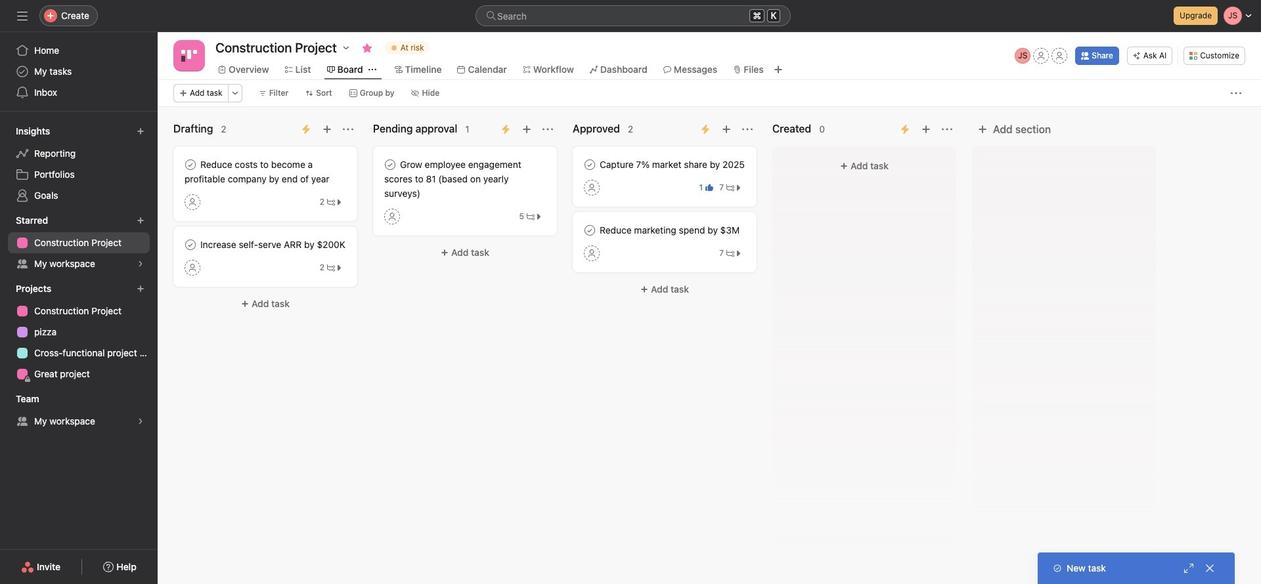 Task type: vqa. For each thing, say whether or not it's contained in the screenshot.
World Domination within Projects element
no



Task type: locate. For each thing, give the bounding box(es) containing it.
mark complete image
[[183, 157, 198, 173], [582, 223, 598, 239], [183, 237, 198, 253]]

add task image for more section actions icon related to rules for approved icon at the right
[[722, 124, 732, 135]]

2 see details, my workspace image from the top
[[137, 418, 145, 426]]

hide sidebar image
[[17, 11, 28, 21]]

see details, my workspace image
[[137, 260, 145, 268], [137, 418, 145, 426]]

more actions image
[[1232, 88, 1242, 99], [231, 89, 239, 97]]

2 add task image from the left
[[522, 124, 532, 135]]

more section actions image right rules for created icon
[[942, 124, 953, 135]]

mark complete image for rules for approved icon at the right
[[582, 157, 598, 173]]

0 horizontal spatial mark complete checkbox
[[183, 157, 198, 173]]

starred element
[[0, 209, 158, 277]]

1 more section actions image from the left
[[343, 124, 354, 135]]

Mark complete checkbox
[[582, 157, 598, 173], [183, 237, 198, 253]]

1 horizontal spatial mark complete checkbox
[[582, 157, 598, 173]]

3 add task image from the left
[[722, 124, 732, 135]]

1 horizontal spatial mark complete image
[[582, 157, 598, 173]]

rules for pending approval image
[[501, 124, 511, 135]]

add task image for more section actions icon for rules for pending approval image
[[522, 124, 532, 135]]

mark complete image for rules for pending approval image
[[383, 157, 398, 173]]

more section actions image for rules for approved icon at the right
[[743, 124, 753, 135]]

add items to starred image
[[137, 217, 145, 225]]

add task image right rules for drafting icon
[[322, 124, 333, 135]]

2 more section actions image from the left
[[543, 124, 553, 135]]

2 mark complete image from the left
[[582, 157, 598, 173]]

mark complete checkbox for rules for drafting icon
[[183, 157, 198, 173]]

close image
[[1205, 564, 1216, 574]]

1 vertical spatial see details, my workspace image
[[137, 418, 145, 426]]

mark complete image
[[383, 157, 398, 173], [582, 157, 598, 173]]

1 vertical spatial mark complete checkbox
[[183, 237, 198, 253]]

1 like. you liked this task image
[[706, 184, 714, 192]]

1 horizontal spatial more actions image
[[1232, 88, 1242, 99]]

add task image
[[322, 124, 333, 135], [522, 124, 532, 135], [722, 124, 732, 135], [921, 124, 932, 135]]

1 mark complete image from the left
[[383, 157, 398, 173]]

mark complete image for mark complete checkbox associated with rules for drafting icon
[[183, 157, 198, 173]]

add task image right rules for approved icon at the right
[[722, 124, 732, 135]]

Search tasks, projects, and more text field
[[476, 5, 791, 26]]

None field
[[476, 5, 791, 26]]

add task image right rules for created icon
[[921, 124, 932, 135]]

more section actions image for rules for created icon
[[942, 124, 953, 135]]

remove from starred image
[[362, 43, 372, 53]]

1 horizontal spatial mark complete checkbox
[[383, 157, 398, 173]]

more section actions image right rules for approved icon at the right
[[743, 124, 753, 135]]

more section actions image right rules for pending approval image
[[543, 124, 553, 135]]

add task image for more section actions icon related to rules for created icon
[[921, 124, 932, 135]]

add task image right rules for pending approval image
[[522, 124, 532, 135]]

4 more section actions image from the left
[[942, 124, 953, 135]]

insights element
[[0, 120, 158, 209]]

rules for created image
[[900, 124, 911, 135]]

global element
[[0, 32, 158, 111]]

2 horizontal spatial mark complete checkbox
[[582, 223, 598, 239]]

0 horizontal spatial mark complete image
[[383, 157, 398, 173]]

0 vertical spatial see details, my workspace image
[[137, 260, 145, 268]]

more section actions image right rules for drafting icon
[[343, 124, 354, 135]]

1 add task image from the left
[[322, 124, 333, 135]]

0 horizontal spatial mark complete checkbox
[[183, 237, 198, 253]]

4 add task image from the left
[[921, 124, 932, 135]]

3 more section actions image from the left
[[743, 124, 753, 135]]

Mark complete checkbox
[[183, 157, 198, 173], [383, 157, 398, 173], [582, 223, 598, 239]]

board image
[[181, 48, 197, 64]]

more section actions image
[[343, 124, 354, 135], [543, 124, 553, 135], [743, 124, 753, 135], [942, 124, 953, 135]]

0 vertical spatial mark complete checkbox
[[582, 157, 598, 173]]

add tab image
[[773, 64, 784, 75]]



Task type: describe. For each thing, give the bounding box(es) containing it.
new insights image
[[137, 128, 145, 135]]

more section actions image for rules for pending approval image
[[543, 124, 553, 135]]

tab actions image
[[368, 66, 376, 74]]

more section actions image for rules for drafting icon
[[343, 124, 354, 135]]

rules for approved image
[[701, 124, 711, 135]]

projects element
[[0, 277, 158, 388]]

teams element
[[0, 388, 158, 435]]

mark complete image for rightmost mark complete checkbox
[[582, 223, 598, 239]]

0 horizontal spatial more actions image
[[231, 89, 239, 97]]

see details, my workspace image inside teams element
[[137, 418, 145, 426]]

rules for drafting image
[[301, 124, 312, 135]]

new project or portfolio image
[[137, 285, 145, 293]]

mark complete checkbox for rules for pending approval image
[[383, 157, 398, 173]]

manage project members image
[[1016, 48, 1031, 64]]

expand new task image
[[1184, 564, 1195, 574]]

1 see details, my workspace image from the top
[[137, 260, 145, 268]]

add task image for rules for drafting icon more section actions icon
[[322, 124, 333, 135]]



